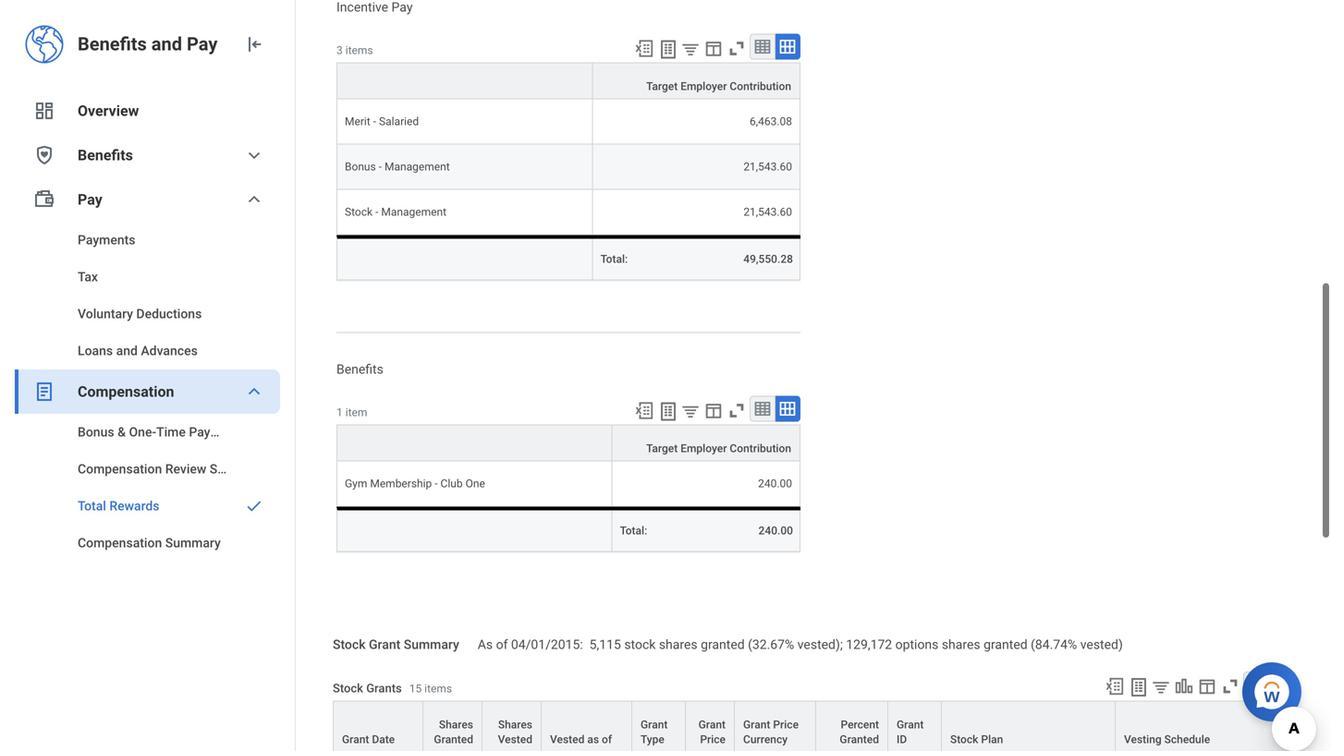 Task type: vqa. For each thing, say whether or not it's contained in the screenshot.
R- corresponding to Pearson
no



Task type: describe. For each thing, give the bounding box(es) containing it.
total rewards
[[78, 499, 159, 514]]

total
[[78, 499, 106, 514]]

review
[[165, 462, 206, 477]]

1 granted from the left
[[701, 637, 745, 653]]

grant up grants
[[369, 637, 401, 653]]

target employer contribution row for merit - salaried
[[337, 62, 801, 99]]

stock
[[624, 637, 656, 653]]

loans
[[78, 343, 113, 359]]

vesting schedule button
[[1116, 702, 1289, 752]]

as
[[478, 637, 493, 653]]

currency
[[743, 733, 788, 746]]

plan
[[981, 733, 1003, 746]]

compensation summary link
[[15, 525, 280, 562]]

target employer contribution button for 6,463.08
[[593, 63, 800, 98]]

gym
[[345, 477, 367, 490]]

percent granted button
[[816, 702, 888, 752]]

employer for 240.00
[[681, 442, 727, 455]]

stock for stock plan
[[950, 733, 979, 746]]

schedule
[[1165, 733, 1210, 746]]

6,463.08
[[750, 115, 792, 128]]

04/01/2015:
[[511, 637, 583, 653]]

document alt image
[[33, 381, 55, 403]]

click to view/edit grid preferences image for 240.00
[[704, 401, 724, 421]]

task pay image
[[33, 189, 55, 211]]

payments inside pay element
[[78, 233, 135, 248]]

row containing bonus - management
[[337, 145, 801, 190]]

vested)
[[1081, 637, 1123, 653]]

summary inside compensation element
[[165, 536, 221, 551]]

management for stock - management
[[381, 206, 447, 219]]

percent granted column header
[[816, 701, 888, 752]]

percent
[[841, 719, 879, 732]]

percent granted
[[840, 719, 879, 746]]

2 vertical spatial toolbar
[[1096, 672, 1294, 701]]

target employer contribution row for gym membership - club one
[[337, 425, 801, 462]]

1 shares from the left
[[659, 637, 698, 653]]

pay button
[[15, 178, 280, 222]]

item
[[345, 406, 367, 419]]

3 items
[[337, 44, 373, 57]]

payments link
[[15, 222, 280, 259]]

one
[[466, 477, 485, 490]]

target employer contribution for 6,463.08
[[646, 80, 791, 93]]

pay inside dropdown button
[[78, 191, 102, 208]]

rewards
[[109, 499, 159, 514]]

stock for stock - management
[[345, 206, 373, 219]]

21,543.60 for bonus - management
[[744, 160, 792, 173]]

0 horizontal spatial items
[[345, 44, 373, 57]]

compensation review statement
[[78, 462, 270, 477]]

grant for grant price
[[699, 719, 726, 732]]

grant id column header
[[888, 701, 942, 752]]

total rewards link
[[15, 488, 280, 525]]

export to worksheets image for 6,463.08
[[657, 38, 680, 60]]

stock grants 15 items
[[333, 682, 452, 696]]

gym membership - club one
[[345, 477, 485, 490]]

tax link
[[15, 259, 280, 296]]

shares for shares granted
[[439, 719, 473, 732]]

expand table image for 240.00
[[778, 400, 797, 418]]

select to filter grid data image for 240.00
[[680, 401, 701, 421]]

overview link
[[15, 89, 280, 133]]

and for advances
[[116, 343, 138, 359]]

fullscreen image
[[727, 401, 747, 421]]

bonus - management
[[345, 160, 450, 173]]

contribution for 240.00
[[730, 442, 791, 455]]

check image
[[243, 497, 265, 516]]

compensation for compensation review statement
[[78, 462, 162, 477]]

grant date
[[342, 733, 395, 746]]

grant date button
[[334, 702, 423, 752]]

one-
[[129, 425, 156, 440]]

compensation summary
[[78, 536, 221, 551]]

vesting
[[1124, 733, 1162, 746]]

as of 04/01/2015:  5,115 stock shares granted (32.67% vested); 129,172 options shares granted (84.74% vested)
[[478, 637, 1123, 653]]

loans and advances
[[78, 343, 198, 359]]

1 vertical spatial table image
[[1247, 676, 1266, 694]]

grant type column header
[[632, 701, 686, 752]]

grant price column header
[[686, 701, 735, 752]]

stock grant summary
[[333, 637, 459, 653]]

grant price currency
[[743, 719, 799, 746]]

deductions
[[136, 306, 202, 322]]

of inside stock grant summary element
[[496, 637, 508, 653]]

shares granted
[[434, 719, 473, 746]]

select to filter grid data image for 6,463.08
[[680, 39, 701, 59]]

voluntary deductions link
[[15, 296, 280, 333]]

5,115
[[590, 637, 621, 653]]

click to view/edit grid preferences image for 6,463.08
[[704, 38, 724, 59]]

(32.67%
[[748, 637, 794, 653]]

row containing merit - salaried
[[337, 99, 801, 145]]

voluntary deductions
[[78, 306, 202, 322]]

as
[[587, 733, 599, 746]]

grant type button
[[632, 702, 685, 752]]

voluntary
[[78, 306, 133, 322]]

expand/collapse chart image
[[1174, 677, 1194, 697]]

240.00 for gym membership - club one
[[758, 477, 792, 490]]

compensation button
[[15, 370, 280, 414]]

compensation review statement link
[[15, 451, 280, 488]]

grant id
[[897, 719, 924, 746]]

bonus for bonus & one-time payments
[[78, 425, 114, 440]]

(84.74%
[[1031, 637, 1077, 653]]

advances
[[141, 343, 198, 359]]

target employer contribution button for 240.00
[[613, 426, 800, 461]]

0 vertical spatial benefits
[[78, 33, 147, 55]]

merit - salaried
[[345, 115, 419, 128]]

benefits image
[[33, 144, 55, 166]]

total: for 240.00
[[620, 525, 647, 537]]

shares for shares vested
[[498, 719, 533, 732]]

type
[[641, 733, 665, 746]]

1 horizontal spatial summary
[[404, 637, 459, 653]]

pay element
[[15, 222, 280, 370]]

stock grant summary element
[[478, 626, 1123, 654]]

grant for grant price currency
[[743, 719, 770, 732]]

toolbar for 240.00
[[626, 396, 801, 425]]

expand table image for 6,463.08
[[778, 37, 797, 56]]

benefits inside dropdown button
[[78, 147, 133, 164]]

toolbar for 6,463.08
[[626, 34, 801, 62]]

- for bonus
[[379, 160, 382, 173]]

benefits and pay element
[[78, 31, 228, 57]]

chevron down small image
[[243, 381, 265, 403]]

of inside popup button
[[602, 733, 612, 746]]

employer for 6,463.08
[[681, 80, 727, 93]]

loans and advances link
[[15, 333, 280, 370]]

shares vested
[[498, 719, 533, 746]]

statement
[[210, 462, 270, 477]]

49,550.28
[[744, 253, 793, 266]]



Task type: locate. For each thing, give the bounding box(es) containing it.
chevron down small image for pay
[[243, 189, 265, 211]]

row containing shares granted
[[333, 701, 1331, 752]]

target employer contribution down fullscreen icon
[[646, 442, 791, 455]]

bonus down the merit
[[345, 160, 376, 173]]

2 vertical spatial compensation
[[78, 536, 162, 551]]

fullscreen image
[[727, 38, 747, 59], [1220, 677, 1241, 697]]

contribution down table icon
[[730, 442, 791, 455]]

2 shares from the left
[[498, 719, 533, 732]]

0 vertical spatial table image
[[753, 37, 772, 56]]

1 vertical spatial employer
[[681, 442, 727, 455]]

21,543.60 down 6,463.08
[[744, 160, 792, 173]]

grant for grant id
[[897, 719, 924, 732]]

1 vertical spatial compensation
[[78, 462, 162, 477]]

3
[[337, 44, 343, 57]]

granted
[[434, 733, 473, 746], [840, 733, 879, 746]]

benefits up item
[[337, 362, 384, 377]]

management
[[385, 160, 450, 173], [381, 206, 447, 219]]

1 horizontal spatial shares
[[498, 719, 533, 732]]

select to filter grid data image right export to worksheets image
[[1151, 678, 1171, 697]]

1 horizontal spatial shares
[[942, 637, 981, 653]]

1 target employer contribution from the top
[[646, 80, 791, 93]]

1 shares from the left
[[439, 719, 473, 732]]

stock left plan
[[950, 733, 979, 746]]

compensation for compensation
[[78, 383, 174, 401]]

1 240.00 from the top
[[758, 477, 792, 490]]

0 horizontal spatial fullscreen image
[[727, 38, 747, 59]]

price for grant price currency
[[773, 719, 799, 732]]

1 vested from the left
[[498, 733, 533, 746]]

click to view/edit grid preferences image
[[704, 38, 724, 59], [704, 401, 724, 421], [1197, 677, 1218, 697]]

pay right task pay icon
[[78, 191, 102, 208]]

cell for 240.00
[[337, 507, 613, 552]]

1 horizontal spatial fullscreen image
[[1220, 677, 1241, 697]]

2 vertical spatial click to view/edit grid preferences image
[[1197, 677, 1218, 697]]

compensation for compensation summary
[[78, 536, 162, 551]]

navigation pane region
[[0, 0, 296, 752]]

2 target employer contribution from the top
[[646, 442, 791, 455]]

21,543.60 for stock - management
[[744, 206, 792, 219]]

1 employer from the top
[[681, 80, 727, 93]]

1 compensation from the top
[[78, 383, 174, 401]]

grant inside "popup button"
[[342, 733, 369, 746]]

id
[[897, 733, 907, 746]]

1 vertical spatial benefits
[[78, 147, 133, 164]]

click to view/edit grid preferences image right export to excel icon
[[704, 38, 724, 59]]

2 shares from the left
[[942, 637, 981, 653]]

price up currency
[[773, 719, 799, 732]]

shares vested column header
[[483, 701, 542, 752]]

granted
[[701, 637, 745, 653], [984, 637, 1028, 653]]

compensation up &
[[78, 383, 174, 401]]

0 horizontal spatial payments
[[78, 233, 135, 248]]

price inside grant price currency
[[773, 719, 799, 732]]

management down salaried
[[385, 160, 450, 173]]

1 vertical spatial of
[[602, 733, 612, 746]]

2 vertical spatial select to filter grid data image
[[1151, 678, 1171, 697]]

payments up tax
[[78, 233, 135, 248]]

1 horizontal spatial and
[[151, 33, 182, 55]]

1 vertical spatial and
[[116, 343, 138, 359]]

1 cell from the top
[[337, 235, 593, 281]]

0 vertical spatial expand table image
[[778, 37, 797, 56]]

expand table image
[[778, 37, 797, 56], [778, 400, 797, 418]]

date
[[372, 733, 395, 746]]

- left club
[[435, 477, 438, 490]]

and inside pay element
[[116, 343, 138, 359]]

0 horizontal spatial shares
[[439, 719, 473, 732]]

shares granted button
[[423, 702, 482, 752]]

contribution
[[730, 80, 791, 93], [730, 442, 791, 455]]

export to worksheets image
[[657, 38, 680, 60], [657, 401, 680, 423]]

2 target employer contribution row from the top
[[337, 425, 801, 462]]

salaried
[[379, 115, 419, 128]]

stock plan column header
[[942, 701, 1116, 752]]

export to excel image for export to worksheets image
[[1105, 677, 1125, 697]]

2 compensation from the top
[[78, 462, 162, 477]]

summary
[[165, 536, 221, 551], [404, 637, 459, 653]]

21,543.60 up 49,550.28 at the top right of the page
[[744, 206, 792, 219]]

- for stock
[[375, 206, 379, 219]]

granted left (84.74%
[[984, 637, 1028, 653]]

vested left as
[[550, 733, 585, 746]]

shares vested button
[[483, 702, 541, 752]]

shares inside shares vested
[[498, 719, 533, 732]]

1 horizontal spatial bonus
[[345, 160, 376, 173]]

grant price currency button
[[735, 702, 815, 752]]

1 horizontal spatial price
[[773, 719, 799, 732]]

0 vertical spatial management
[[385, 160, 450, 173]]

0 horizontal spatial shares
[[659, 637, 698, 653]]

benefits button
[[15, 133, 280, 178]]

dashboard image
[[33, 100, 55, 122]]

2 target from the top
[[646, 442, 678, 455]]

1 item
[[337, 406, 367, 419]]

grant price
[[699, 719, 726, 746]]

0 vertical spatial of
[[496, 637, 508, 653]]

select to filter grid data image left fullscreen icon
[[680, 401, 701, 421]]

management for bonus - management
[[385, 160, 450, 173]]

2 chevron down small image from the top
[[243, 189, 265, 211]]

items
[[345, 44, 373, 57], [425, 683, 452, 696]]

target employer contribution button down export to excel icon
[[593, 63, 800, 98]]

0 vertical spatial total:
[[601, 253, 628, 266]]

row containing gym membership - club one
[[337, 462, 801, 507]]

compensation down total rewards
[[78, 536, 162, 551]]

pay left the transformation import image
[[187, 33, 218, 55]]

1 vertical spatial export to worksheets image
[[657, 401, 680, 423]]

0 horizontal spatial summary
[[165, 536, 221, 551]]

1 horizontal spatial granted
[[840, 733, 879, 746]]

export to excel image
[[634, 38, 655, 59]]

transformation import image
[[243, 33, 265, 55]]

club
[[441, 477, 463, 490]]

1 expand table image from the top
[[778, 37, 797, 56]]

1 vertical spatial items
[[425, 683, 452, 696]]

cell down "stock - management"
[[337, 235, 593, 281]]

0 vertical spatial target
[[646, 80, 678, 93]]

of
[[496, 637, 508, 653], [602, 733, 612, 746]]

target for 6,463.08
[[646, 80, 678, 93]]

grant for grant type
[[641, 719, 668, 732]]

summary down total rewards link
[[165, 536, 221, 551]]

payments
[[78, 233, 135, 248], [189, 425, 247, 440]]

1 vertical spatial payments
[[189, 425, 247, 440]]

target employer contribution button down fullscreen icon
[[613, 426, 800, 461]]

stock
[[345, 206, 373, 219], [333, 637, 366, 653], [333, 682, 363, 696], [950, 733, 979, 746]]

expand table image right table icon
[[778, 400, 797, 418]]

compensation element
[[15, 414, 280, 562]]

granted down percent
[[840, 733, 879, 746]]

vested inside popup button
[[550, 733, 585, 746]]

2 21,543.60 from the top
[[744, 206, 792, 219]]

vested inside popup button
[[498, 733, 533, 746]]

1 target employer contribution row from the top
[[337, 62, 801, 99]]

select to filter grid data image
[[680, 39, 701, 59], [680, 401, 701, 421], [1151, 678, 1171, 697]]

0 vertical spatial export to worksheets image
[[657, 38, 680, 60]]

1 vertical spatial target
[[646, 442, 678, 455]]

vested);
[[798, 637, 843, 653]]

1 vertical spatial select to filter grid data image
[[680, 401, 701, 421]]

chevron down small image inside pay dropdown button
[[243, 189, 265, 211]]

0 horizontal spatial of
[[496, 637, 508, 653]]

price for grant price
[[700, 733, 726, 746]]

1 target from the top
[[646, 80, 678, 93]]

target
[[646, 80, 678, 93], [646, 442, 678, 455]]

3 compensation from the top
[[78, 536, 162, 551]]

grant date column header
[[333, 701, 423, 752]]

stock inside popup button
[[950, 733, 979, 746]]

granted inside column header
[[434, 733, 473, 746]]

- right the merit
[[373, 115, 376, 128]]

0 vertical spatial target employer contribution row
[[337, 62, 801, 99]]

export to excel image
[[634, 401, 655, 421], [1105, 677, 1125, 697]]

0 vertical spatial target employer contribution
[[646, 80, 791, 93]]

2 expand table image from the top
[[778, 400, 797, 418]]

target employer contribution up 6,463.08
[[646, 80, 791, 93]]

benefits and pay
[[78, 33, 218, 55]]

compensation
[[78, 383, 174, 401], [78, 462, 162, 477], [78, 536, 162, 551]]

0 vertical spatial bonus
[[345, 160, 376, 173]]

0 vertical spatial summary
[[165, 536, 221, 551]]

items inside stock grants 15 items
[[425, 683, 452, 696]]

0 vertical spatial export to excel image
[[634, 401, 655, 421]]

0 horizontal spatial vested
[[498, 733, 533, 746]]

stock for stock grant summary
[[333, 637, 366, 653]]

target for 240.00
[[646, 442, 678, 455]]

1 horizontal spatial vested
[[550, 733, 585, 746]]

0 vertical spatial select to filter grid data image
[[680, 39, 701, 59]]

click to view/edit grid preferences image left fullscreen icon
[[704, 401, 724, 421]]

click to view/edit grid preferences image right expand/collapse chart "image"
[[1197, 677, 1218, 697]]

grant
[[369, 637, 401, 653], [641, 719, 668, 732], [699, 719, 726, 732], [743, 719, 770, 732], [897, 719, 924, 732], [342, 733, 369, 746]]

table image left expand table icon
[[1247, 676, 1266, 694]]

benefits up overview
[[78, 33, 147, 55]]

grant type
[[641, 719, 668, 746]]

granted for percent
[[840, 733, 879, 746]]

0 horizontal spatial export to excel image
[[634, 401, 655, 421]]

and up overview link
[[151, 33, 182, 55]]

1 vertical spatial expand table image
[[778, 400, 797, 418]]

1 vertical spatial pay
[[78, 191, 102, 208]]

compensation inside "dropdown button"
[[78, 383, 174, 401]]

stock up stock grants 15 items
[[333, 637, 366, 653]]

management down the bonus - management
[[381, 206, 447, 219]]

export to worksheets image for 240.00
[[657, 401, 680, 423]]

grant price currency column header
[[735, 701, 816, 752]]

2 export to worksheets image from the top
[[657, 401, 680, 423]]

1 vertical spatial total:
[[620, 525, 647, 537]]

0 vertical spatial pay
[[187, 33, 218, 55]]

export to excel image for 240.00's export to worksheets icon
[[634, 401, 655, 421]]

select to filter grid data image right export to excel icon
[[680, 39, 701, 59]]

toolbar
[[626, 34, 801, 62], [626, 396, 801, 425], [1096, 672, 1294, 701]]

1 vertical spatial target employer contribution row
[[337, 425, 801, 462]]

1 contribution from the top
[[730, 80, 791, 93]]

expand table image
[[1272, 676, 1291, 694]]

employer
[[681, 80, 727, 93], [681, 442, 727, 455]]

vested as of button
[[542, 702, 631, 752]]

shares right shares granted
[[498, 719, 533, 732]]

granted left (32.67%
[[701, 637, 745, 653]]

table image
[[753, 400, 772, 418]]

0 vertical spatial target employer contribution button
[[593, 63, 800, 98]]

target employer contribution row
[[337, 62, 801, 99], [337, 425, 801, 462]]

2 employer from the top
[[681, 442, 727, 455]]

vested as of
[[550, 733, 612, 746]]

1 vertical spatial contribution
[[730, 442, 791, 455]]

1 vertical spatial cell
[[337, 507, 613, 552]]

row
[[337, 99, 801, 145], [337, 145, 801, 190], [337, 190, 801, 235], [337, 235, 801, 281], [337, 462, 801, 507], [337, 507, 801, 552], [333, 701, 1331, 752]]

0 vertical spatial compensation
[[78, 383, 174, 401]]

payments inside compensation element
[[189, 425, 247, 440]]

1 vertical spatial management
[[381, 206, 447, 219]]

target employer contribution for 240.00
[[646, 442, 791, 455]]

grant inside grant price currency
[[743, 719, 770, 732]]

shares
[[439, 719, 473, 732], [498, 719, 533, 732]]

contribution up 6,463.08
[[730, 80, 791, 93]]

overview
[[78, 102, 139, 120]]

1 vertical spatial summary
[[404, 637, 459, 653]]

grant for grant date
[[342, 733, 369, 746]]

price left currency
[[700, 733, 726, 746]]

stock for stock grants 15 items
[[333, 682, 363, 696]]

price inside grant price
[[700, 733, 726, 746]]

granted left "shares vested" popup button
[[434, 733, 473, 746]]

grants
[[366, 682, 402, 696]]

0 vertical spatial items
[[345, 44, 373, 57]]

grant price button
[[686, 702, 734, 752]]

1 vertical spatial 240.00
[[759, 525, 793, 537]]

129,172
[[846, 637, 892, 653]]

0 horizontal spatial bonus
[[78, 425, 114, 440]]

bonus & one-time payments link
[[15, 414, 280, 451]]

1 export to worksheets image from the top
[[657, 38, 680, 60]]

0 vertical spatial toolbar
[[626, 34, 801, 62]]

granted inside column header
[[840, 733, 879, 746]]

grant up type
[[641, 719, 668, 732]]

1 vertical spatial click to view/edit grid preferences image
[[704, 401, 724, 421]]

0 vertical spatial chevron down small image
[[243, 144, 265, 166]]

vested as of column header
[[542, 701, 632, 752]]

1 horizontal spatial table image
[[1247, 676, 1266, 694]]

1 vertical spatial target employer contribution
[[646, 442, 791, 455]]

stock - management
[[345, 206, 447, 219]]

1 horizontal spatial of
[[602, 733, 612, 746]]

0 vertical spatial cell
[[337, 235, 593, 281]]

vested right shares granted
[[498, 733, 533, 746]]

1 vertical spatial price
[[700, 733, 726, 746]]

0 horizontal spatial table image
[[753, 37, 772, 56]]

table image up 6,463.08
[[753, 37, 772, 56]]

shares granted column header
[[423, 701, 483, 752]]

stock plan button
[[942, 702, 1115, 752]]

summary up 15
[[404, 637, 459, 653]]

0 vertical spatial 21,543.60
[[744, 160, 792, 173]]

1 horizontal spatial items
[[425, 683, 452, 696]]

bonus left &
[[78, 425, 114, 440]]

stock plan
[[950, 733, 1003, 746]]

1
[[337, 406, 343, 419]]

1 chevron down small image from the top
[[243, 144, 265, 166]]

grant left date on the left of page
[[342, 733, 369, 746]]

0 vertical spatial 240.00
[[758, 477, 792, 490]]

cell down one
[[337, 507, 613, 552]]

items right 3
[[345, 44, 373, 57]]

grant up "id"
[[897, 719, 924, 732]]

2 240.00 from the top
[[759, 525, 793, 537]]

1 vertical spatial chevron down small image
[[243, 189, 265, 211]]

items right 15
[[425, 683, 452, 696]]

1 vertical spatial toolbar
[[626, 396, 801, 425]]

1 horizontal spatial granted
[[984, 637, 1028, 653]]

1 21,543.60 from the top
[[744, 160, 792, 173]]

compensation up total rewards
[[78, 462, 162, 477]]

1 horizontal spatial payments
[[189, 425, 247, 440]]

2 vertical spatial benefits
[[337, 362, 384, 377]]

0 vertical spatial price
[[773, 719, 799, 732]]

1 granted from the left
[[434, 733, 473, 746]]

0 vertical spatial payments
[[78, 233, 135, 248]]

2 contribution from the top
[[730, 442, 791, 455]]

expand table image up 6,463.08
[[778, 37, 797, 56]]

1 vertical spatial fullscreen image
[[1220, 677, 1241, 697]]

2 granted from the left
[[984, 637, 1028, 653]]

1 vertical spatial 21,543.60
[[744, 206, 792, 219]]

0 vertical spatial employer
[[681, 80, 727, 93]]

contribution for 6,463.08
[[730, 80, 791, 93]]

benefits
[[78, 33, 147, 55], [78, 147, 133, 164], [337, 362, 384, 377]]

1 vertical spatial export to excel image
[[1105, 677, 1125, 697]]

0 horizontal spatial price
[[700, 733, 726, 746]]

vesting schedule
[[1124, 733, 1210, 746]]

granted for shares
[[434, 733, 473, 746]]

21,543.60
[[744, 160, 792, 173], [744, 206, 792, 219]]

and right loans
[[116, 343, 138, 359]]

export to worksheets image left fullscreen icon
[[657, 401, 680, 423]]

target employer contribution
[[646, 80, 791, 93], [646, 442, 791, 455]]

2 vested from the left
[[550, 733, 585, 746]]

0 vertical spatial contribution
[[730, 80, 791, 93]]

0 horizontal spatial granted
[[434, 733, 473, 746]]

benefits down overview
[[78, 147, 133, 164]]

table image
[[753, 37, 772, 56], [1247, 676, 1266, 694]]

shares left "shares vested" popup button
[[439, 719, 473, 732]]

payments up statement
[[189, 425, 247, 440]]

shares right options
[[942, 637, 981, 653]]

bonus & one-time payments
[[78, 425, 247, 440]]

cell for 49,550.28
[[337, 235, 593, 281]]

and for pay
[[151, 33, 182, 55]]

chevron down small image
[[243, 144, 265, 166], [243, 189, 265, 211]]

options
[[896, 637, 939, 653]]

0 horizontal spatial granted
[[701, 637, 745, 653]]

2 granted from the left
[[840, 733, 879, 746]]

membership
[[370, 477, 432, 490]]

1 horizontal spatial pay
[[187, 33, 218, 55]]

240.00 for total:
[[759, 525, 793, 537]]

cell
[[337, 235, 593, 281], [337, 507, 613, 552]]

1 horizontal spatial export to excel image
[[1105, 677, 1125, 697]]

0 vertical spatial fullscreen image
[[727, 38, 747, 59]]

and
[[151, 33, 182, 55], [116, 343, 138, 359]]

1 vertical spatial target employer contribution button
[[613, 426, 800, 461]]

grant id button
[[888, 702, 941, 752]]

shares inside shares granted
[[439, 719, 473, 732]]

240.00
[[758, 477, 792, 490], [759, 525, 793, 537]]

stock down the bonus - management
[[345, 206, 373, 219]]

stock left grants
[[333, 682, 363, 696]]

tax
[[78, 269, 98, 285]]

target employer contribution button
[[593, 63, 800, 98], [613, 426, 800, 461]]

bonus for bonus - management
[[345, 160, 376, 173]]

- down the bonus - management
[[375, 206, 379, 219]]

grant up currency
[[743, 719, 770, 732]]

0 vertical spatial and
[[151, 33, 182, 55]]

grant right grant type column header
[[699, 719, 726, 732]]

total: for 49,550.28
[[601, 253, 628, 266]]

- for merit
[[373, 115, 376, 128]]

time
[[156, 425, 186, 440]]

0 horizontal spatial pay
[[78, 191, 102, 208]]

bonus inside compensation element
[[78, 425, 114, 440]]

export to worksheets image right export to excel icon
[[657, 38, 680, 60]]

price
[[773, 719, 799, 732], [700, 733, 726, 746]]

chevron down small image for benefits
[[243, 144, 265, 166]]

- down merit - salaried
[[379, 160, 382, 173]]

0 vertical spatial click to view/edit grid preferences image
[[704, 38, 724, 59]]

15
[[409, 683, 422, 696]]

1 vertical spatial bonus
[[78, 425, 114, 440]]

0 horizontal spatial and
[[116, 343, 138, 359]]

bonus
[[345, 160, 376, 173], [78, 425, 114, 440]]

row containing stock - management
[[337, 190, 801, 235]]

-
[[373, 115, 376, 128], [379, 160, 382, 173], [375, 206, 379, 219], [435, 477, 438, 490]]

export to worksheets image
[[1128, 677, 1150, 699]]

shares right the stock
[[659, 637, 698, 653]]

&
[[117, 425, 126, 440]]

merit
[[345, 115, 370, 128]]

2 cell from the top
[[337, 507, 613, 552]]



